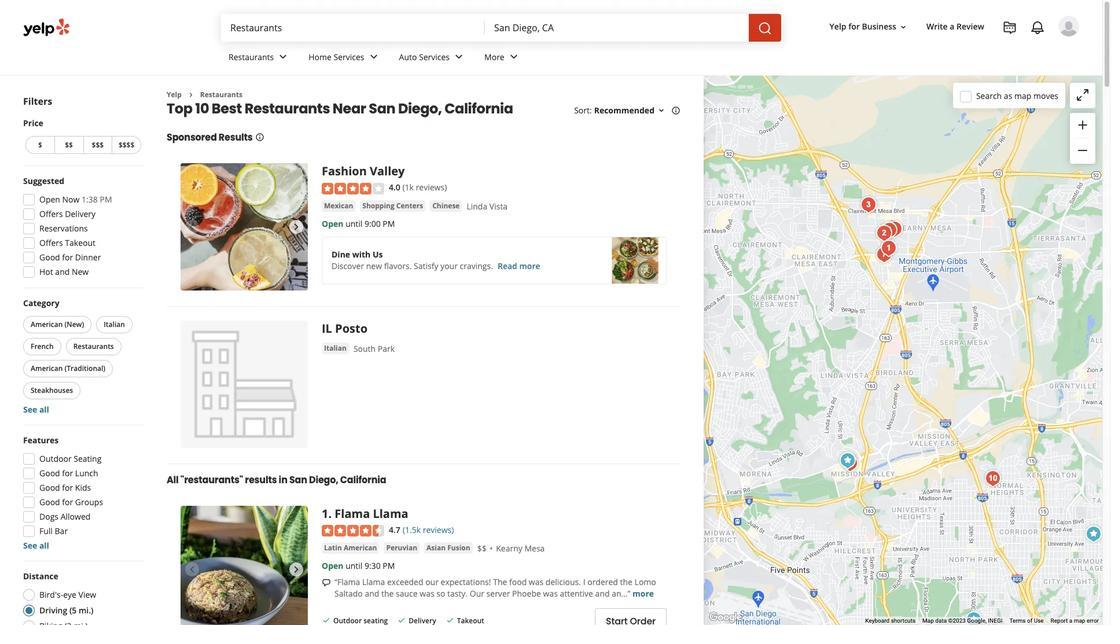 Task type: vqa. For each thing, say whether or not it's contained in the screenshot.
LATIN
yes



Task type: describe. For each thing, give the bounding box(es) containing it.
services for auto services
[[419, 51, 450, 62]]

open until 9:30 pm
[[322, 561, 395, 572]]

shopping
[[363, 201, 395, 211]]

$$$$
[[119, 140, 135, 150]]

write
[[927, 21, 948, 32]]

search
[[977, 90, 1002, 101]]

new
[[366, 260, 382, 271]]

of
[[1028, 618, 1033, 624]]

.
[[329, 506, 332, 522]]

reservations
[[39, 223, 88, 234]]

was down our
[[420, 588, 435, 599]]

24 chevron down v2 image for restaurants
[[276, 50, 290, 64]]

offers takeout
[[39, 237, 96, 248]]

price group
[[23, 118, 144, 156]]

1:38
[[82, 194, 98, 205]]

all for category
[[39, 404, 49, 415]]

yelp link
[[167, 90, 182, 100]]

satisfy
[[414, 260, 439, 271]]

the vibe image
[[982, 467, 1005, 490]]

suggested
[[23, 175, 64, 186]]

our
[[426, 577, 439, 588]]

pm for open until 9:00 pm
[[383, 218, 395, 229]]

centers
[[397, 201, 423, 211]]

0 vertical spatial reviews)
[[416, 182, 447, 193]]

4.7 link
[[389, 524, 401, 536]]

auto services link
[[390, 42, 475, 75]]

open for open now 1:38 pm
[[39, 194, 60, 205]]

sponsored results
[[167, 131, 253, 144]]

price
[[23, 118, 43, 129]]

more link
[[633, 588, 654, 599]]

0 vertical spatial llama
[[373, 506, 409, 522]]

results
[[245, 474, 277, 487]]

best
[[212, 99, 242, 118]]

keyboard
[[866, 618, 890, 624]]

see all for category
[[23, 404, 49, 415]]

asian
[[427, 543, 446, 553]]

$$$$ button
[[112, 136, 141, 154]]

full
[[39, 526, 53, 537]]

1 horizontal spatial 16 info v2 image
[[672, 106, 681, 115]]

next image for open until 9:00 pm
[[290, 220, 303, 234]]

4.7
[[389, 525, 401, 536]]

italian for bottom italian button
[[324, 344, 347, 353]]

vista
[[490, 201, 508, 212]]

offers delivery
[[39, 208, 96, 219]]

french button
[[23, 338, 61, 356]]

1 vertical spatial more
[[633, 588, 654, 599]]

read
[[498, 260, 518, 271]]

tyler b. image
[[1059, 16, 1080, 36]]

phoebe
[[513, 588, 541, 599]]

keyboard shortcuts
[[866, 618, 916, 624]]

4.7 star rating image
[[322, 525, 384, 537]]

until for until 9:30 pm
[[346, 561, 363, 572]]

latin american link
[[322, 543, 380, 554]]

delivery
[[65, 208, 96, 219]]

0 horizontal spatial diego,
[[309, 474, 339, 487]]

shopping centers link
[[360, 200, 426, 212]]

features
[[23, 435, 59, 446]]

google,
[[968, 618, 987, 624]]

map
[[923, 618, 934, 624]]

24 chevron down v2 image
[[367, 50, 381, 64]]

american inside latin american button
[[344, 543, 377, 553]]

good for lunch
[[39, 468, 98, 479]]

italian for the top italian button
[[104, 320, 125, 329]]

0 horizontal spatial the
[[382, 588, 394, 599]]

see all for features
[[23, 540, 49, 551]]

recommended button
[[594, 105, 666, 116]]

previous image
[[185, 220, 199, 234]]

0 horizontal spatial 16 info v2 image
[[255, 133, 264, 142]]

latin american
[[324, 543, 377, 553]]

good for good for lunch
[[39, 468, 60, 479]]

good for good for dinner
[[39, 252, 60, 263]]

the
[[493, 577, 507, 588]]

group containing features
[[20, 435, 144, 552]]

keyboard shortcuts button
[[866, 617, 916, 625]]

open now 1:38 pm
[[39, 194, 112, 205]]

peruvian
[[387, 543, 418, 553]]

in
[[279, 474, 288, 487]]

map for error
[[1075, 618, 1086, 624]]

steamy piggy image
[[878, 219, 901, 242]]

1
[[322, 506, 329, 522]]

see for category
[[23, 404, 37, 415]]

fashion valley link
[[322, 164, 405, 179]]

il posto
[[322, 321, 368, 337]]

and inside group
[[55, 266, 70, 277]]

see all button for category
[[23, 404, 49, 415]]

1 . flama llama
[[322, 506, 409, 522]]

good for groups
[[39, 497, 103, 508]]

us
[[373, 249, 383, 260]]

1 horizontal spatial san
[[369, 99, 396, 118]]

flama
[[335, 506, 370, 522]]

search image
[[759, 21, 772, 35]]

more
[[485, 51, 505, 62]]

16 chevron down v2 image
[[657, 106, 666, 115]]

restaurants button
[[66, 338, 121, 356]]

Find text field
[[230, 21, 476, 34]]

Near text field
[[495, 21, 740, 34]]

previous image
[[185, 563, 199, 577]]

next image for open until 9:30 pm
[[290, 563, 303, 577]]

report a map error
[[1051, 618, 1100, 624]]

tasty.
[[448, 588, 468, 599]]

1 vertical spatial restaurants link
[[200, 90, 243, 100]]

restaurants inside 'button'
[[73, 342, 114, 351]]

results
[[219, 131, 253, 144]]

all for features
[[39, 540, 49, 551]]

$ button
[[25, 136, 54, 154]]

for for lunch
[[62, 468, 73, 479]]

"flama
[[335, 577, 360, 588]]

see for features
[[23, 540, 37, 551]]

pm for open until 9:30 pm
[[383, 561, 395, 572]]

dinner
[[75, 252, 101, 263]]

9:30
[[365, 561, 381, 572]]

zoom in image
[[1076, 118, 1090, 132]]

latin
[[324, 543, 342, 553]]

linda
[[467, 201, 488, 212]]

chinese
[[433, 201, 460, 211]]

llama inside "flama llama exceeded our expectations! the food was delicious. i ordered the lomo saltado and the sauce was so tasty. our server phoebe was attentive and an…"
[[362, 577, 385, 588]]

(1.5k reviews) link
[[403, 524, 454, 536]]

full bar
[[39, 526, 68, 537]]

for for kids
[[62, 482, 73, 493]]

seating
[[74, 453, 102, 464]]

dine
[[332, 249, 350, 260]]

more link
[[475, 42, 530, 75]]

now
[[62, 194, 80, 205]]

1 vertical spatial reviews)
[[423, 525, 454, 536]]

a for write
[[950, 21, 955, 32]]

mi.)
[[79, 605, 94, 616]]

fashion valley image
[[181, 164, 308, 291]]

2 16 checkmark v2 image from the left
[[397, 616, 407, 625]]

(1.5k reviews)
[[403, 525, 454, 536]]

home
[[309, 51, 332, 62]]

restaurants inside business categories element
[[229, 51, 274, 62]]

flama llama image
[[878, 237, 901, 260]]

fusion
[[448, 543, 471, 553]]

french
[[31, 342, 54, 351]]

option group containing distance
[[20, 571, 144, 625]]

american (traditional) button
[[23, 360, 113, 378]]

asian fusion button
[[424, 543, 473, 554]]

group containing suggested
[[20, 175, 144, 281]]

more inside dine with us discover new flavors. satisfy your cravings. read more
[[520, 260, 541, 271]]

1 16 checkmark v2 image from the left
[[322, 616, 331, 625]]

shopping centers button
[[360, 200, 426, 212]]

slideshow element for open until 9:00 pm
[[181, 164, 308, 291]]

24 chevron down v2 image for more
[[507, 50, 521, 64]]

1 horizontal spatial $$
[[478, 543, 487, 554]]

flavors.
[[384, 260, 412, 271]]

saltado
[[335, 588, 363, 599]]



Task type: locate. For each thing, give the bounding box(es) containing it.
a right write on the top right of the page
[[950, 21, 955, 32]]

0 vertical spatial all
[[39, 404, 49, 415]]

0 vertical spatial more
[[520, 260, 541, 271]]

1 vertical spatial until
[[346, 561, 363, 572]]

map left error
[[1075, 618, 1086, 624]]

1 vertical spatial open
[[322, 218, 344, 229]]

none field find
[[230, 21, 476, 34]]

new
[[72, 266, 89, 277]]

good for dinner
[[39, 252, 101, 263]]

see up distance
[[23, 540, 37, 551]]

0 vertical spatial map
[[1015, 90, 1032, 101]]

1 horizontal spatial map
[[1075, 618, 1086, 624]]

0 horizontal spatial and
[[55, 266, 70, 277]]

for down good for lunch
[[62, 482, 73, 493]]

0 vertical spatial see all
[[23, 404, 49, 415]]

option group
[[20, 571, 144, 625]]

baba'z grill image
[[1083, 523, 1106, 546]]

1 vertical spatial san
[[289, 474, 307, 487]]

16 checkmark v2 image
[[322, 616, 331, 625], [397, 616, 407, 625]]

all down steakhouses button
[[39, 404, 49, 415]]

for up good for kids
[[62, 468, 73, 479]]

4 good from the top
[[39, 497, 60, 508]]

None search field
[[221, 14, 784, 42]]

formoosa image
[[873, 221, 896, 245]]

1 horizontal spatial italian button
[[322, 343, 349, 355]]

more right read
[[520, 260, 541, 271]]

llama up 4.7 link
[[373, 506, 409, 522]]

more
[[520, 260, 541, 271], [633, 588, 654, 599]]

until left 9:00
[[346, 218, 363, 229]]

and right saltado
[[365, 588, 379, 599]]

see all down steakhouses button
[[23, 404, 49, 415]]

yelp for yelp for business
[[830, 21, 847, 32]]

more down lomo
[[633, 588, 654, 599]]

distance
[[23, 571, 58, 582]]

(1.5k
[[403, 525, 421, 536]]

(new)
[[65, 320, 84, 329]]

offers for offers delivery
[[39, 208, 63, 219]]

24 chevron down v2 image right more
[[507, 50, 521, 64]]

0 horizontal spatial yelp
[[167, 90, 182, 100]]

1 vertical spatial next image
[[290, 563, 303, 577]]

1 services from the left
[[334, 51, 365, 62]]

san right in
[[289, 474, 307, 487]]

chinese button
[[430, 200, 462, 212]]

shopping centers
[[363, 201, 423, 211]]

1 vertical spatial italian
[[324, 344, 347, 353]]

was up phoebe
[[529, 577, 544, 588]]

bar
[[55, 526, 68, 537]]

24 chevron down v2 image inside more link
[[507, 50, 521, 64]]

reviews)
[[416, 182, 447, 193], [423, 525, 454, 536]]

1 horizontal spatial the
[[620, 577, 633, 588]]

0 vertical spatial restaurants link
[[219, 42, 300, 75]]

home services link
[[300, 42, 390, 75]]

for inside button
[[849, 21, 860, 32]]

allowed
[[61, 511, 91, 522]]

1 vertical spatial american
[[31, 364, 63, 373]]

see all button down steakhouses button
[[23, 404, 49, 415]]

1 horizontal spatial services
[[419, 51, 450, 62]]

steakhouses
[[31, 386, 73, 395]]

$$
[[65, 140, 73, 150], [478, 543, 487, 554]]

for for dinner
[[62, 252, 73, 263]]

for left business
[[849, 21, 860, 32]]

an…"
[[612, 588, 631, 599]]

10
[[195, 99, 209, 118]]

dine with us discover new flavors. satisfy your cravings. read more
[[332, 249, 541, 271]]

0 vertical spatial open
[[39, 194, 60, 205]]

our
[[470, 588, 485, 599]]

map
[[1015, 90, 1032, 101], [1075, 618, 1086, 624]]

4.0 (1k reviews)
[[389, 182, 447, 193]]

0 vertical spatial slideshow element
[[181, 164, 308, 291]]

and
[[55, 266, 70, 277], [365, 588, 379, 599], [596, 588, 610, 599]]

1 vertical spatial the
[[382, 588, 394, 599]]

$$ button
[[54, 136, 83, 154]]

american down french 'button'
[[31, 364, 63, 373]]

0 vertical spatial see all button
[[23, 404, 49, 415]]

italian link
[[322, 343, 349, 355]]

yelp inside button
[[830, 21, 847, 32]]

0 vertical spatial a
[[950, 21, 955, 32]]

good for good for groups
[[39, 497, 60, 508]]

0 vertical spatial pm
[[100, 194, 112, 205]]

2 24 chevron down v2 image from the left
[[452, 50, 466, 64]]

2 services from the left
[[419, 51, 450, 62]]

map right as on the right top
[[1015, 90, 1032, 101]]

1 vertical spatial see all button
[[23, 540, 49, 551]]

1 see from the top
[[23, 404, 37, 415]]

group containing category
[[21, 298, 144, 416]]

1 horizontal spatial diego,
[[398, 99, 442, 118]]

"restaurants"
[[181, 474, 243, 487]]

0 vertical spatial the
[[620, 577, 633, 588]]

0 vertical spatial 16 info v2 image
[[672, 106, 681, 115]]

italian button
[[96, 316, 132, 334], [322, 343, 349, 355]]

2 horizontal spatial and
[[596, 588, 610, 599]]

0 horizontal spatial none field
[[230, 21, 476, 34]]

sort:
[[574, 105, 592, 116]]

1 horizontal spatial california
[[445, 99, 513, 118]]

california up 1 . flama llama at bottom
[[340, 474, 387, 487]]

expand map image
[[1076, 88, 1090, 102]]

pm inside group
[[100, 194, 112, 205]]

1 vertical spatial a
[[1070, 618, 1073, 624]]

2 slideshow element from the top
[[181, 506, 308, 625]]

il posto image
[[963, 608, 986, 625]]

3 24 chevron down v2 image from the left
[[507, 50, 521, 64]]

for for business
[[849, 21, 860, 32]]

open down mexican 'button'
[[322, 218, 344, 229]]

1 horizontal spatial and
[[365, 588, 379, 599]]

good down good for lunch
[[39, 482, 60, 493]]

flama llama image
[[181, 506, 308, 625]]

16 chevron right v2 image
[[186, 90, 196, 99]]

san right near
[[369, 99, 396, 118]]

0 vertical spatial california
[[445, 99, 513, 118]]

asian fusion
[[427, 543, 471, 553]]

search as map moves
[[977, 90, 1059, 101]]

2 good from the top
[[39, 468, 60, 479]]

offers down reservations at the top of the page
[[39, 237, 63, 248]]

italian down il on the left bottom of page
[[324, 344, 347, 353]]

american down category
[[31, 320, 63, 329]]

kids
[[75, 482, 91, 493]]

next image
[[290, 220, 303, 234], [290, 563, 303, 577]]

until up "flama in the bottom left of the page
[[346, 561, 363, 572]]

0 vertical spatial diego,
[[398, 99, 442, 118]]

0 horizontal spatial italian
[[104, 320, 125, 329]]

1 horizontal spatial none field
[[495, 21, 740, 34]]

1 offers from the top
[[39, 208, 63, 219]]

and down ordered
[[596, 588, 610, 599]]

pm right 1:38
[[100, 194, 112, 205]]

a for report
[[1070, 618, 1073, 624]]

for down offers takeout
[[62, 252, 73, 263]]

zoom out image
[[1076, 144, 1090, 158]]

0 vertical spatial next image
[[290, 220, 303, 234]]

restaurants
[[229, 51, 274, 62], [200, 90, 243, 100], [245, 99, 330, 118], [73, 342, 114, 351]]

was down delicious.
[[543, 588, 558, 599]]

south park
[[354, 344, 395, 355]]

american for american (traditional)
[[31, 364, 63, 373]]

the up an…"
[[620, 577, 633, 588]]

american up 'open until 9:30 pm'
[[344, 543, 377, 553]]

good up dogs
[[39, 497, 60, 508]]

expectations!
[[441, 577, 491, 588]]

2 next image from the top
[[290, 563, 303, 577]]

1 vertical spatial italian button
[[322, 343, 349, 355]]

1 until from the top
[[346, 218, 363, 229]]

services for home services
[[334, 51, 365, 62]]

i
[[583, 577, 586, 588]]

"flama llama exceeded our expectations! the food was delicious. i ordered the lomo saltado and the sauce was so tasty. our server phoebe was attentive and an…"
[[335, 577, 657, 599]]

near
[[333, 99, 366, 118]]

error
[[1087, 618, 1100, 624]]

good for kids
[[39, 482, 91, 493]]

0 vertical spatial american
[[31, 320, 63, 329]]

a right report
[[1070, 618, 1073, 624]]

diego,
[[398, 99, 442, 118], [309, 474, 339, 487]]

see all button down full
[[23, 540, 49, 551]]

il posto image
[[181, 321, 308, 448]]

0 vertical spatial italian
[[104, 320, 125, 329]]

google image
[[707, 610, 745, 625]]

None field
[[230, 21, 476, 34], [495, 21, 740, 34]]

llama down 9:30
[[362, 577, 385, 588]]

yelp for business
[[830, 21, 897, 32]]

reviews) up asian
[[423, 525, 454, 536]]

24 chevron down v2 image
[[276, 50, 290, 64], [452, 50, 466, 64], [507, 50, 521, 64]]

1 vertical spatial pm
[[383, 218, 395, 229]]

none field up home services link
[[230, 21, 476, 34]]

1 horizontal spatial a
[[1070, 618, 1073, 624]]

il
[[322, 321, 332, 337]]

16 chevron down v2 image
[[899, 22, 908, 32]]

report a map error link
[[1051, 618, 1100, 624]]

hot and new
[[39, 266, 89, 277]]

1 next image from the top
[[290, 220, 303, 234]]

italian inside group
[[104, 320, 125, 329]]

auto
[[399, 51, 417, 62]]

the left sauce
[[382, 588, 394, 599]]

none field up business categories element on the top of the page
[[495, 21, 740, 34]]

0 vertical spatial until
[[346, 218, 363, 229]]

1 horizontal spatial italian
[[324, 344, 347, 353]]

1 good from the top
[[39, 252, 60, 263]]

4 star rating image
[[322, 183, 384, 194]]

offers up reservations at the top of the page
[[39, 208, 63, 219]]

see down steakhouses button
[[23, 404, 37, 415]]

see all button for features
[[23, 540, 49, 551]]

1 horizontal spatial 24 chevron down v2 image
[[452, 50, 466, 64]]

1 horizontal spatial 16 checkmark v2 image
[[397, 616, 407, 625]]

0 horizontal spatial 24 chevron down v2 image
[[276, 50, 290, 64]]

latin american button
[[322, 543, 380, 554]]

1 vertical spatial all
[[39, 540, 49, 551]]

yelp left 16 chevron right v2 image
[[167, 90, 182, 100]]

park
[[378, 344, 395, 355]]

group
[[1071, 113, 1096, 164], [20, 175, 144, 281], [21, 298, 144, 416], [20, 435, 144, 552]]

reviews) right (1k
[[416, 182, 447, 193]]

open inside group
[[39, 194, 60, 205]]

notifications image
[[1031, 21, 1045, 35]]

0 horizontal spatial $$
[[65, 140, 73, 150]]

none field near
[[495, 21, 740, 34]]

review
[[957, 21, 985, 32]]

dogs
[[39, 511, 58, 522]]

$
[[38, 140, 42, 150]]

2 see all from the top
[[23, 540, 49, 551]]

restaurants link
[[219, 42, 300, 75], [200, 90, 243, 100]]

0 horizontal spatial map
[[1015, 90, 1032, 101]]

offers
[[39, 208, 63, 219], [39, 237, 63, 248]]

1 slideshow element from the top
[[181, 164, 308, 291]]

1 vertical spatial $$
[[478, 543, 487, 554]]

$$ left $$$ button
[[65, 140, 73, 150]]

0 horizontal spatial 16 checkmark v2 image
[[322, 616, 331, 625]]

2 horizontal spatial 24 chevron down v2 image
[[507, 50, 521, 64]]

california
[[445, 99, 513, 118], [340, 474, 387, 487]]

0 horizontal spatial more
[[520, 260, 541, 271]]

american inside button
[[31, 364, 63, 373]]

1 see all button from the top
[[23, 404, 49, 415]]

pm right 9:30
[[383, 561, 395, 572]]

until for until 9:00 pm
[[346, 218, 363, 229]]

24 chevron down v2 image right "auto services"
[[452, 50, 466, 64]]

shortcuts
[[892, 618, 916, 624]]

$$ inside button
[[65, 140, 73, 150]]

24 chevron down v2 image for auto services
[[452, 50, 466, 64]]

0 horizontal spatial california
[[340, 474, 387, 487]]

bird's-
[[39, 589, 63, 600]]

good down the outdoor
[[39, 468, 60, 479]]

16 info v2 image right results
[[255, 133, 264, 142]]

1 none field from the left
[[230, 21, 476, 34]]

view
[[79, 589, 96, 600]]

services left 24 chevron down v2 image
[[334, 51, 365, 62]]

2 all from the top
[[39, 540, 49, 551]]

map for moves
[[1015, 90, 1032, 101]]

2 offers from the top
[[39, 237, 63, 248]]

1 24 chevron down v2 image from the left
[[276, 50, 290, 64]]

1 vertical spatial llama
[[362, 577, 385, 588]]

open down the latin
[[322, 561, 344, 572]]

16 checkmark v2 image
[[446, 616, 455, 625]]

open for open until 9:30 pm
[[322, 561, 344, 572]]

0 vertical spatial italian button
[[96, 316, 132, 334]]

user actions element
[[821, 14, 1096, 86]]

lomo
[[635, 577, 657, 588]]

llama
[[373, 506, 409, 522], [362, 577, 385, 588]]

1 vertical spatial map
[[1075, 618, 1086, 624]]

3 good from the top
[[39, 482, 60, 493]]

yuk dae jang image
[[857, 193, 880, 216]]

eye
[[63, 589, 76, 600]]

0 horizontal spatial a
[[950, 21, 955, 32]]

1 vertical spatial 16 info v2 image
[[255, 133, 264, 142]]

server
[[487, 588, 510, 599]]

all "restaurants" results in san diego, california
[[167, 474, 387, 487]]

mesa
[[525, 543, 545, 554]]

recommended
[[594, 105, 655, 116]]

projects image
[[1003, 21, 1017, 35]]

italian up restaurants 'button'
[[104, 320, 125, 329]]

0 horizontal spatial italian button
[[96, 316, 132, 334]]

california down more
[[445, 99, 513, 118]]

and right hot
[[55, 266, 70, 277]]

1 vertical spatial see
[[23, 540, 37, 551]]

2 none field from the left
[[495, 21, 740, 34]]

yelp left business
[[830, 21, 847, 32]]

see all
[[23, 404, 49, 415], [23, 540, 49, 551]]

1 vertical spatial slideshow element
[[181, 506, 308, 625]]

italian button up restaurants 'button'
[[96, 316, 132, 334]]

1 vertical spatial offers
[[39, 237, 63, 248]]

16 info v2 image
[[672, 106, 681, 115], [255, 133, 264, 142]]

american inside american (new) button
[[31, 320, 63, 329]]

italian button down il on the left bottom of page
[[322, 343, 349, 355]]

south
[[354, 344, 376, 355]]

american for american (new)
[[31, 320, 63, 329]]

fashion valley image
[[836, 449, 860, 472]]

offers for offers takeout
[[39, 237, 63, 248]]

0 vertical spatial san
[[369, 99, 396, 118]]

0 vertical spatial offers
[[39, 208, 63, 219]]

yun tea house image
[[873, 243, 896, 266]]

2 vertical spatial american
[[344, 543, 377, 553]]

1 see all from the top
[[23, 404, 49, 415]]

fashion
[[322, 164, 367, 179]]

16 speech v2 image
[[322, 578, 331, 588]]

good up hot
[[39, 252, 60, 263]]

american (new)
[[31, 320, 84, 329]]

craft house fashion valley image
[[839, 452, 862, 475]]

1 vertical spatial diego,
[[309, 474, 339, 487]]

outdoor
[[39, 453, 72, 464]]

all down full
[[39, 540, 49, 551]]

ten seconds yunnan rice noodle image
[[883, 217, 907, 241]]

business categories element
[[219, 42, 1080, 75]]

16 info v2 image right 16 chevron down v2 icon
[[672, 106, 681, 115]]

0 vertical spatial yelp
[[830, 21, 847, 32]]

see
[[23, 404, 37, 415], [23, 540, 37, 551]]

24 chevron down v2 image left home
[[276, 50, 290, 64]]

see all down full
[[23, 540, 49, 551]]

slideshow element
[[181, 164, 308, 291], [181, 506, 308, 625]]

diego, down auto services link
[[398, 99, 442, 118]]

pm right 9:00
[[383, 218, 395, 229]]

see all button
[[23, 404, 49, 415], [23, 540, 49, 551]]

yelp for yelp link
[[167, 90, 182, 100]]

services right auto
[[419, 51, 450, 62]]

1 vertical spatial see all
[[23, 540, 49, 551]]

2 vertical spatial pm
[[383, 561, 395, 572]]

0 vertical spatial see
[[23, 404, 37, 415]]

open for open until 9:00 pm
[[322, 218, 344, 229]]

slideshow element for open until 9:30 pm
[[181, 506, 308, 625]]

linda vista
[[467, 201, 508, 212]]

category
[[23, 298, 59, 309]]

mexican link
[[322, 200, 356, 212]]

good for good for kids
[[39, 482, 60, 493]]

0 vertical spatial $$
[[65, 140, 73, 150]]

0 horizontal spatial san
[[289, 474, 307, 487]]

1 horizontal spatial yelp
[[830, 21, 847, 32]]

flama llama link
[[335, 506, 409, 522]]

1 horizontal spatial more
[[633, 588, 654, 599]]

1 vertical spatial california
[[340, 474, 387, 487]]

2 see from the top
[[23, 540, 37, 551]]

map region
[[580, 22, 1112, 625]]

$$$
[[92, 140, 104, 150]]

2 vertical spatial open
[[322, 561, 344, 572]]

sauce
[[396, 588, 418, 599]]

diego, up the 1
[[309, 474, 339, 487]]

2 until from the top
[[346, 561, 363, 572]]

american
[[31, 320, 63, 329], [31, 364, 63, 373], [344, 543, 377, 553]]

1 all from the top
[[39, 404, 49, 415]]

2 see all button from the top
[[23, 540, 49, 551]]

$$ right 'fusion'
[[478, 543, 487, 554]]

open down suggested
[[39, 194, 60, 205]]

16 checkmark v2 image down sauce
[[397, 616, 407, 625]]

9:00
[[365, 218, 381, 229]]

16 checkmark v2 image down 16 speech v2 image
[[322, 616, 331, 625]]

so
[[437, 588, 446, 599]]

for for groups
[[62, 497, 73, 508]]

24 chevron down v2 image inside auto services link
[[452, 50, 466, 64]]

for down good for kids
[[62, 497, 73, 508]]

pm for open now 1:38 pm
[[100, 194, 112, 205]]

1 vertical spatial yelp
[[167, 90, 182, 100]]

0 horizontal spatial services
[[334, 51, 365, 62]]



